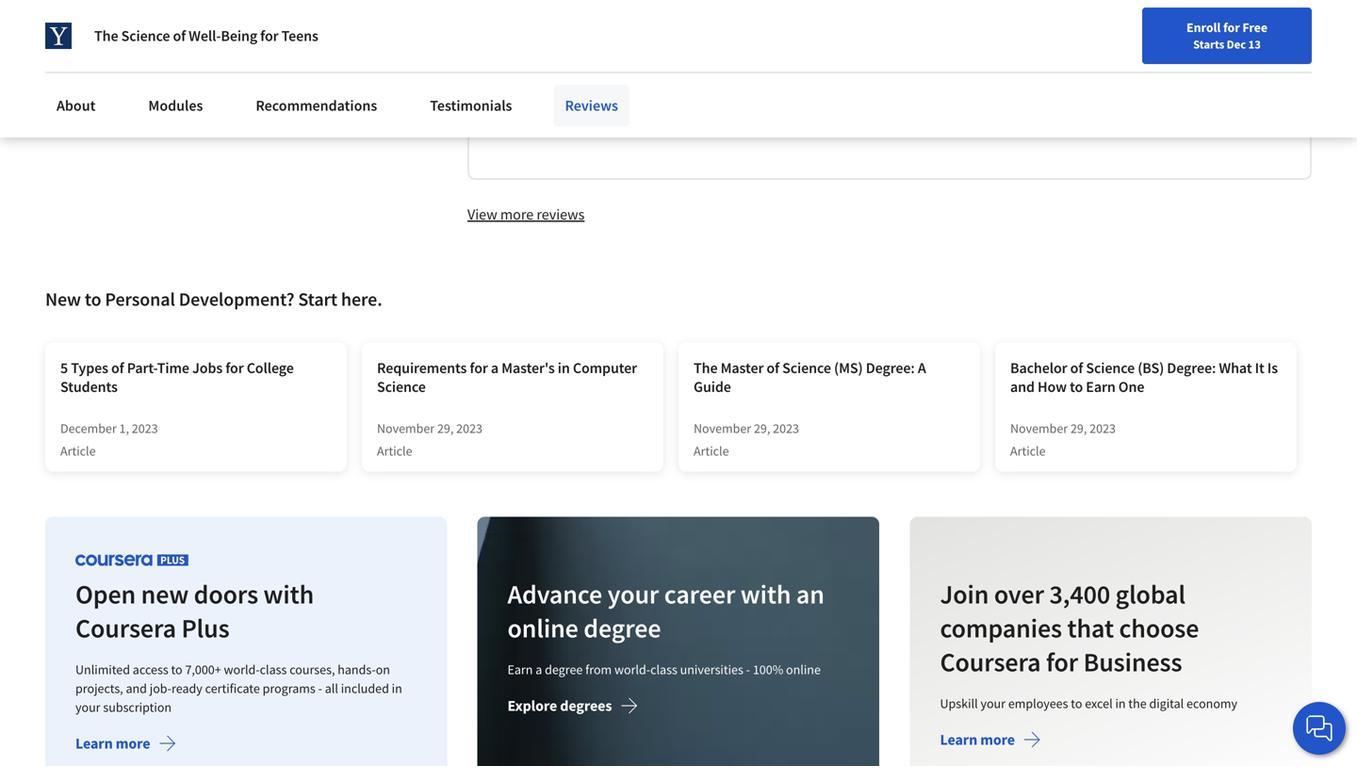 Task type: locate. For each thing, give the bounding box(es) containing it.
time
[[157, 358, 189, 377]]

modules
[[148, 96, 203, 115]]

on right reviewed
[[789, 66, 803, 83]]

upskill your employees to excel in the digital economy
[[940, 695, 1237, 712]]

your right upskill
[[980, 695, 1005, 712]]

0 horizontal spatial degree
[[545, 661, 583, 678]]

- left 100%
[[746, 661, 750, 678]]

2 horizontal spatial in
[[1115, 695, 1126, 712]]

class inside unlimited access to 7,000+ world-class courses, hands-on projects, and job-ready certificate programs - all included in your subscription
[[260, 661, 287, 678]]

dec left "13"
[[1227, 37, 1246, 52]]

degree: inside the master of science (ms) degree: a guide
[[866, 358, 915, 377]]

1 horizontal spatial class
[[650, 661, 678, 678]]

- inside unlimited access to 7,000+ world-class courses, hands-on projects, and job-ready certificate programs - all included in your subscription
[[318, 680, 322, 697]]

november down how
[[1010, 420, 1068, 437]]

in
[[558, 358, 570, 377], [392, 680, 402, 697], [1115, 695, 1126, 712]]

1 vertical spatial 1,
[[119, 420, 129, 437]]

a inside requirements for a master's in computer science
[[491, 358, 499, 377]]

reviewed
[[733, 66, 786, 83]]

1,
[[829, 66, 839, 83], [119, 420, 129, 437]]

of left the well-
[[173, 26, 186, 45]]

29, down requirements
[[437, 420, 454, 437]]

1 horizontal spatial a
[[536, 661, 542, 678]]

economy
[[1186, 695, 1237, 712]]

0 horizontal spatial learn more
[[75, 734, 150, 753]]

0 horizontal spatial the
[[94, 26, 118, 45]]

2023 inside december 1, 2023 article
[[132, 420, 158, 437]]

1 vertical spatial the
[[694, 358, 718, 377]]

world-
[[224, 661, 260, 678], [615, 661, 650, 678]]

1 article from the left
[[60, 442, 96, 459]]

more right view
[[500, 205, 534, 224]]

article for requirements for a master's in computer science
[[377, 442, 412, 459]]

choose
[[1119, 611, 1199, 644]]

article down how
[[1010, 442, 1046, 459]]

november
[[377, 420, 435, 437], [694, 420, 751, 437], [1010, 420, 1068, 437]]

1 vertical spatial coursera
[[940, 645, 1041, 678]]

2 november 29, 2023 article from the left
[[694, 420, 799, 459]]

- left all
[[318, 680, 322, 697]]

for inside requirements for a master's in computer science
[[470, 358, 488, 377]]

0 horizontal spatial online
[[508, 611, 579, 644]]

0 vertical spatial and
[[1010, 377, 1035, 396]]

to
[[85, 287, 101, 311], [1070, 377, 1083, 396], [171, 661, 182, 678], [1071, 695, 1082, 712]]

0 horizontal spatial 29,
[[437, 420, 454, 437]]

1 vertical spatial and
[[126, 680, 147, 697]]

view more reviews link
[[467, 203, 585, 224]]

0 horizontal spatial with
[[263, 578, 314, 611]]

your inside advance your career with an online degree
[[608, 578, 659, 611]]

november 29, 2023 article down how
[[1010, 420, 1116, 459]]

jobs
[[192, 358, 223, 377]]

show notifications image
[[1138, 24, 1161, 46]]

coursera down companies
[[940, 645, 1041, 678]]

types
[[71, 358, 108, 377]]

from
[[586, 661, 612, 678]]

of for well-
[[173, 26, 186, 45]]

5 types of part-time jobs for college students
[[60, 358, 294, 396]]

0 vertical spatial the
[[94, 26, 118, 45]]

0 vertical spatial 5
[[707, 66, 714, 83]]

november down "guide"
[[694, 420, 751, 437]]

the left master at right
[[694, 358, 718, 377]]

1 vertical spatial dec
[[806, 66, 826, 83]]

2 with from the left
[[741, 578, 791, 611]]

0 vertical spatial coursera
[[75, 611, 176, 644]]

a
[[491, 358, 499, 377], [536, 661, 542, 678]]

world- inside unlimited access to 7,000+ world-class courses, hands-on projects, and job-ready certificate programs - all included in your subscription
[[224, 661, 260, 678]]

in left the
[[1115, 695, 1126, 712]]

college
[[247, 358, 294, 377]]

0 horizontal spatial in
[[392, 680, 402, 697]]

0 horizontal spatial earn
[[508, 661, 533, 678]]

5 inside 5 types of part-time jobs for college students
[[60, 358, 68, 377]]

world- right from
[[615, 661, 650, 678]]

with inside the open new doors with coursera plus
[[263, 578, 314, 611]]

0 vertical spatial -
[[746, 661, 750, 678]]

0 horizontal spatial coursera
[[75, 611, 176, 644]]

and
[[1010, 377, 1035, 396], [126, 680, 147, 697]]

with for doors
[[263, 578, 314, 611]]

3 article from the left
[[694, 442, 729, 459]]

1 horizontal spatial in
[[558, 358, 570, 377]]

degree: left a
[[866, 358, 915, 377]]

1 vertical spatial -
[[318, 680, 322, 697]]

of right how
[[1070, 358, 1083, 377]]

the inside the master of science (ms) degree: a guide
[[694, 358, 718, 377]]

with left the an
[[741, 578, 791, 611]]

1, right december
[[119, 420, 129, 437]]

1 november from the left
[[377, 420, 435, 437]]

of inside bachelor of science (bs) degree: what it is and how to earn one
[[1070, 358, 1083, 377]]

class
[[260, 661, 287, 678], [650, 661, 678, 678]]

5
[[707, 66, 714, 83], [60, 358, 68, 377]]

0 horizontal spatial november 29, 2023 article
[[377, 420, 482, 459]]

certificate
[[205, 680, 260, 697]]

5 left reviewed
[[707, 66, 714, 83]]

november 29, 2023 article down requirements
[[377, 420, 482, 459]]

1 horizontal spatial november 29, 2023 article
[[694, 420, 799, 459]]

explore
[[508, 696, 557, 715]]

to up ready
[[171, 661, 182, 678]]

new
[[45, 287, 81, 311]]

for down that
[[1046, 645, 1078, 678]]

0 vertical spatial 1,
[[829, 66, 839, 83]]

enroll for free starts dec 13
[[1186, 19, 1267, 52]]

degree: right the (bs)
[[1167, 358, 1216, 377]]

0 horizontal spatial class
[[260, 661, 287, 678]]

view more reviews
[[467, 205, 585, 224]]

the right yale university icon
[[94, 26, 118, 45]]

2 world- from the left
[[615, 661, 650, 678]]

2023 for bachelor of science (bs) degree: what it is and how to earn one
[[1090, 420, 1116, 437]]

of right master at right
[[767, 358, 779, 377]]

learn more down upskill
[[940, 730, 1015, 749]]

join over 3,400 global companies that choose coursera for business
[[940, 578, 1199, 678]]

well-
[[189, 26, 221, 45]]

class left universities
[[650, 661, 678, 678]]

article for 5 types of part-time jobs for college students
[[60, 442, 96, 459]]

learn more down the subscription
[[75, 734, 150, 753]]

ready
[[171, 680, 202, 697]]

earn left one
[[1086, 377, 1116, 396]]

29,
[[437, 420, 454, 437], [754, 420, 770, 437], [1071, 420, 1087, 437]]

for right 'jobs'
[[225, 358, 244, 377]]

class for courses,
[[260, 661, 287, 678]]

1 horizontal spatial coursera
[[940, 645, 1041, 678]]

0 horizontal spatial november
[[377, 420, 435, 437]]

1 horizontal spatial world-
[[615, 661, 650, 678]]

0 horizontal spatial on
[[376, 661, 390, 678]]

0 vertical spatial on
[[789, 66, 803, 83]]

1, right reviewed
[[829, 66, 839, 83]]

in right the included
[[392, 680, 402, 697]]

29, down master at right
[[754, 420, 770, 437]]

1 horizontal spatial the
[[694, 358, 718, 377]]

2023 for requirements for a master's in computer science
[[456, 420, 482, 437]]

2023
[[841, 66, 868, 83], [132, 420, 158, 437], [456, 420, 482, 437], [773, 420, 799, 437], [1090, 420, 1116, 437]]

november 29, 2023 article down "guide"
[[694, 420, 799, 459]]

1 vertical spatial online
[[786, 661, 821, 678]]

3 november from the left
[[1010, 420, 1068, 437]]

1 class from the left
[[260, 661, 287, 678]]

0 horizontal spatial 1,
[[119, 420, 129, 437]]

1 november 29, 2023 article from the left
[[377, 420, 482, 459]]

earn a degree from world-class universities - 100% online
[[508, 661, 821, 678]]

career
[[664, 578, 735, 611]]

testimonials link
[[419, 85, 523, 126]]

0 horizontal spatial degree:
[[866, 358, 915, 377]]

2 29, from the left
[[754, 420, 770, 437]]

excel
[[1085, 695, 1112, 712]]

students
[[60, 377, 118, 396]]

coursera
[[75, 611, 176, 644], [940, 645, 1041, 678]]

degree: inside bachelor of science (bs) degree: what it is and how to earn one
[[1167, 358, 1216, 377]]

2 november from the left
[[694, 420, 751, 437]]

reviews
[[565, 96, 618, 115]]

more
[[500, 205, 534, 224], [980, 730, 1015, 749], [116, 734, 150, 753]]

0 horizontal spatial learn
[[75, 734, 113, 753]]

0 horizontal spatial 5
[[60, 358, 68, 377]]

article down "guide"
[[694, 442, 729, 459]]

here.
[[341, 287, 382, 311]]

(ms)
[[834, 358, 863, 377]]

requirements for a master's in computer science
[[377, 358, 637, 396]]

-
[[746, 661, 750, 678], [318, 680, 322, 697]]

3 november 29, 2023 article from the left
[[1010, 420, 1116, 459]]

1 horizontal spatial 29,
[[754, 420, 770, 437]]

coursera down the open at left
[[75, 611, 176, 644]]

29, down bachelor of science (bs) degree: what it is and how to earn one
[[1071, 420, 1087, 437]]

teens
[[281, 26, 318, 45]]

learn more link
[[940, 730, 1041, 753], [75, 734, 177, 757]]

dec
[[1227, 37, 1246, 52], [806, 66, 826, 83]]

coursera inside join over 3,400 global companies that choose coursera for business
[[940, 645, 1041, 678]]

learn more link down the subscription
[[75, 734, 177, 757]]

world- for 7,000+
[[224, 661, 260, 678]]

5 left the types
[[60, 358, 68, 377]]

2 horizontal spatial november
[[1010, 420, 1068, 437]]

29, for of
[[1071, 420, 1087, 437]]

article inside december 1, 2023 article
[[60, 442, 96, 459]]

2 horizontal spatial 29,
[[1071, 420, 1087, 437]]

online down advance
[[508, 611, 579, 644]]

that
[[1067, 611, 1114, 644]]

1 horizontal spatial -
[[746, 661, 750, 678]]

0 horizontal spatial a
[[491, 358, 499, 377]]

learn for rightmost learn more link
[[940, 730, 977, 749]]

2 horizontal spatial november 29, 2023 article
[[1010, 420, 1116, 459]]

article down december
[[60, 442, 96, 459]]

with right doors
[[263, 578, 314, 611]]

to inside unlimited access to 7,000+ world-class courses, hands-on projects, and job-ready certificate programs - all included in your subscription
[[171, 661, 182, 678]]

of for science
[[767, 358, 779, 377]]

november for requirements for a master's in computer science
[[377, 420, 435, 437]]

global
[[1115, 578, 1185, 611]]

1 degree: from the left
[[866, 358, 915, 377]]

0 vertical spatial earn
[[1086, 377, 1116, 396]]

1 29, from the left
[[437, 420, 454, 437]]

0 vertical spatial a
[[491, 358, 499, 377]]

1 vertical spatial on
[[376, 661, 390, 678]]

4 article from the left
[[1010, 442, 1046, 459]]

1 horizontal spatial degree
[[584, 611, 661, 644]]

more down employees
[[980, 730, 1015, 749]]

science inside bachelor of science (bs) degree: what it is and how to earn one
[[1086, 358, 1135, 377]]

november 29, 2023 article
[[377, 420, 482, 459], [694, 420, 799, 459], [1010, 420, 1116, 459]]

0 horizontal spatial world-
[[224, 661, 260, 678]]

1 horizontal spatial 5
[[707, 66, 714, 83]]

master
[[721, 358, 764, 377]]

0 vertical spatial online
[[508, 611, 579, 644]]

degree up from
[[584, 611, 661, 644]]

1 horizontal spatial your
[[608, 578, 659, 611]]

november for bachelor of science (bs) degree: what it is and how to earn one
[[1010, 420, 1068, 437]]

0 horizontal spatial your
[[75, 699, 100, 716]]

more down the subscription
[[116, 734, 150, 753]]

reviews link
[[554, 85, 629, 126]]

degree left from
[[545, 661, 583, 678]]

learn down projects,
[[75, 734, 113, 753]]

3 29, from the left
[[1071, 420, 1087, 437]]

online
[[508, 611, 579, 644], [786, 661, 821, 678]]

1 horizontal spatial earn
[[1086, 377, 1116, 396]]

earn up explore
[[508, 661, 533, 678]]

online right 100%
[[786, 661, 821, 678]]

your down projects,
[[75, 699, 100, 716]]

1 horizontal spatial november
[[694, 420, 751, 437]]

1 horizontal spatial degree:
[[1167, 358, 1216, 377]]

degrees
[[560, 696, 612, 715]]

1 world- from the left
[[224, 661, 260, 678]]

0 horizontal spatial -
[[318, 680, 322, 697]]

to inside bachelor of science (bs) degree: what it is and how to earn one
[[1070, 377, 1083, 396]]

for left master's
[[470, 358, 488, 377]]

job-
[[150, 680, 171, 697]]

0 vertical spatial degree
[[584, 611, 661, 644]]

a up explore
[[536, 661, 542, 678]]

2 article from the left
[[377, 442, 412, 459]]

2 class from the left
[[650, 661, 678, 678]]

of inside 5 types of part-time jobs for college students
[[111, 358, 124, 377]]

article down requirements
[[377, 442, 412, 459]]

1 horizontal spatial and
[[1010, 377, 1035, 396]]

of left part-
[[111, 358, 124, 377]]

0 vertical spatial dec
[[1227, 37, 1246, 52]]

one
[[1118, 377, 1144, 396]]

your left career
[[608, 578, 659, 611]]

degree inside advance your career with an online degree
[[584, 611, 661, 644]]

5 for 5 types of part-time jobs for college students
[[60, 358, 68, 377]]

1 horizontal spatial dec
[[1227, 37, 1246, 52]]

class up programs on the bottom left of the page
[[260, 661, 287, 678]]

menu item
[[997, 19, 1118, 80]]

on up the included
[[376, 661, 390, 678]]

to right how
[[1070, 377, 1083, 396]]

world- up "certificate" on the bottom
[[224, 661, 260, 678]]

and left how
[[1010, 377, 1035, 396]]

article for the master of science (ms) degree: a guide
[[694, 442, 729, 459]]

online inside advance your career with an online degree
[[508, 611, 579, 644]]

with inside advance your career with an online degree
[[741, 578, 791, 611]]

in right master's
[[558, 358, 570, 377]]

29, for for
[[437, 420, 454, 437]]

1 horizontal spatial with
[[741, 578, 791, 611]]

on
[[789, 66, 803, 83], [376, 661, 390, 678]]

the
[[94, 26, 118, 45], [694, 358, 718, 377]]

for left free
[[1223, 19, 1240, 36]]

learn down upskill
[[940, 730, 977, 749]]

the science of well-being for teens
[[94, 26, 318, 45]]

a left master's
[[491, 358, 499, 377]]

your for advance
[[608, 578, 659, 611]]

learn more link down upskill
[[940, 730, 1041, 753]]

1 vertical spatial degree
[[545, 661, 583, 678]]

free
[[1242, 19, 1267, 36]]

0 horizontal spatial and
[[126, 680, 147, 697]]

1 horizontal spatial 1,
[[829, 66, 839, 83]]

1 horizontal spatial learn
[[940, 730, 977, 749]]

and up the subscription
[[126, 680, 147, 697]]

0 horizontal spatial learn more link
[[75, 734, 177, 757]]

degree:
[[866, 358, 915, 377], [1167, 358, 1216, 377]]

november 29, 2023 article for of
[[1010, 420, 1116, 459]]

to left excel
[[1071, 695, 1082, 712]]

learn
[[940, 730, 977, 749], [75, 734, 113, 753]]

13
[[1248, 37, 1261, 52]]

earn inside bachelor of science (bs) degree: what it is and how to earn one
[[1086, 377, 1116, 396]]

your
[[608, 578, 659, 611], [980, 695, 1005, 712], [75, 699, 100, 716]]

1 horizontal spatial learn more link
[[940, 730, 1041, 753]]

1 vertical spatial 5
[[60, 358, 68, 377]]

2 horizontal spatial your
[[980, 695, 1005, 712]]

None search field
[[269, 12, 580, 49]]

of inside the master of science (ms) degree: a guide
[[767, 358, 779, 377]]

dec right reviewed
[[806, 66, 826, 83]]

0 horizontal spatial dec
[[806, 66, 826, 83]]

learn more
[[940, 730, 1015, 749], [75, 734, 150, 753]]

coursera plus image
[[75, 554, 188, 566]]

1 with from the left
[[263, 578, 314, 611]]

2 degree: from the left
[[1167, 358, 1216, 377]]

november down requirements
[[377, 420, 435, 437]]

for inside join over 3,400 global companies that choose coursera for business
[[1046, 645, 1078, 678]]



Task type: describe. For each thing, give the bounding box(es) containing it.
dec inside enroll for free starts dec 13
[[1227, 37, 1246, 52]]

1 horizontal spatial online
[[786, 661, 821, 678]]

start
[[298, 287, 337, 311]]

and inside bachelor of science (bs) degree: what it is and how to earn one
[[1010, 377, 1035, 396]]

unlimited
[[75, 661, 130, 678]]

science inside requirements for a master's in computer science
[[377, 377, 426, 396]]

1 vertical spatial earn
[[508, 661, 533, 678]]

coursera inside the open new doors with coursera plus
[[75, 611, 176, 644]]

the for the science of well-being for teens
[[94, 26, 118, 45]]

requirements
[[377, 358, 467, 377]]

explore degrees link
[[508, 696, 638, 719]]

1 vertical spatial a
[[536, 661, 542, 678]]

open
[[75, 578, 136, 611]]

about link
[[45, 85, 107, 126]]

for right being
[[260, 26, 278, 45]]

article for bachelor of science (bs) degree: what it is and how to earn one
[[1010, 442, 1046, 459]]

29, for master
[[754, 420, 770, 437]]

all
[[325, 680, 338, 697]]

testimonials
[[430, 96, 512, 115]]

your inside unlimited access to 7,000+ world-class courses, hands-on projects, and job-ready certificate programs - all included in your subscription
[[75, 699, 100, 716]]

view
[[467, 205, 497, 224]]

unlimited access to 7,000+ world-class courses, hands-on projects, and job-ready certificate programs - all included in your subscription
[[75, 661, 402, 716]]

november 29, 2023 article for master
[[694, 420, 799, 459]]

yale university image
[[45, 23, 72, 49]]

hands-
[[338, 661, 376, 678]]

an
[[796, 578, 825, 611]]

your for upskill
[[980, 695, 1005, 712]]

2023 for 5 types of part-time jobs for college students
[[132, 420, 158, 437]]

guide
[[694, 377, 731, 396]]

5 for 5
[[707, 66, 714, 83]]

november for the master of science (ms) degree: a guide
[[694, 420, 751, 437]]

november 29, 2023 article for for
[[377, 420, 482, 459]]

companies
[[940, 611, 1062, 644]]

what
[[1219, 358, 1252, 377]]

7,000+
[[185, 661, 221, 678]]

and inside unlimited access to 7,000+ world-class courses, hands-on projects, and job-ready certificate programs - all included in your subscription
[[126, 680, 147, 697]]

master's
[[501, 358, 555, 377]]

chat with us image
[[1304, 713, 1334, 744]]

bachelor of science (bs) degree: what it is and how to earn one
[[1010, 358, 1278, 396]]

join
[[940, 578, 989, 611]]

personal
[[105, 287, 175, 311]]

sk
[[567, 84, 584, 103]]

1 horizontal spatial on
[[789, 66, 803, 83]]

science inside the master of science (ms) degree: a guide
[[782, 358, 831, 377]]

bachelor
[[1010, 358, 1067, 377]]

being
[[221, 26, 257, 45]]

for inside 5 types of part-time jobs for college students
[[225, 358, 244, 377]]

in inside requirements for a master's in computer science
[[558, 358, 570, 377]]

reviewed on dec 1, 2023
[[733, 66, 868, 83]]

doors
[[194, 578, 258, 611]]

programs
[[263, 680, 315, 697]]

in inside unlimited access to 7,000+ world-class courses, hands-on projects, and job-ready certificate programs - all included in your subscription
[[392, 680, 402, 697]]

digital
[[1149, 695, 1184, 712]]

1 horizontal spatial more
[[500, 205, 534, 224]]

the master of science (ms) degree: a guide
[[694, 358, 926, 396]]

explore degrees
[[508, 696, 612, 715]]

it
[[1255, 358, 1264, 377]]

access
[[133, 661, 168, 678]]

of for part-
[[111, 358, 124, 377]]

to right 'new'
[[85, 287, 101, 311]]

3,400
[[1049, 578, 1110, 611]]

2 horizontal spatial more
[[980, 730, 1015, 749]]

recommendations link
[[244, 85, 389, 126]]

the for the master of science (ms) degree: a guide
[[694, 358, 718, 377]]

learn for left learn more link
[[75, 734, 113, 753]]

world- for from
[[615, 661, 650, 678]]

reviews
[[537, 205, 585, 224]]

1 horizontal spatial learn more
[[940, 730, 1015, 749]]

universities
[[680, 661, 744, 678]]

for inside enroll for free starts dec 13
[[1223, 19, 1240, 36]]

the
[[1128, 695, 1146, 712]]

computer
[[573, 358, 637, 377]]

class for universities
[[650, 661, 678, 678]]

0 horizontal spatial more
[[116, 734, 150, 753]]

new to personal development? start here.
[[45, 287, 382, 311]]

coursera image
[[23, 15, 142, 45]]

advance your career with an online degree
[[508, 578, 825, 644]]

subscription
[[103, 699, 172, 716]]

1, inside december 1, 2023 article
[[119, 420, 129, 437]]

on inside unlimited access to 7,000+ world-class courses, hands-on projects, and job-ready certificate programs - all included in your subscription
[[376, 661, 390, 678]]

open new doors with coursera plus
[[75, 578, 314, 644]]

business
[[1083, 645, 1182, 678]]

modules link
[[137, 85, 214, 126]]

part-
[[127, 358, 157, 377]]

new
[[141, 578, 189, 611]]

starts
[[1193, 37, 1224, 52]]

with for career
[[741, 578, 791, 611]]

december 1, 2023 article
[[60, 420, 158, 459]]

courses,
[[289, 661, 335, 678]]

enroll
[[1186, 19, 1221, 36]]

how
[[1038, 377, 1067, 396]]

recommendations
[[256, 96, 377, 115]]

over
[[994, 578, 1044, 611]]

upskill
[[940, 695, 978, 712]]

about
[[57, 96, 96, 115]]

is
[[1267, 358, 1278, 377]]

employees
[[1008, 695, 1068, 712]]

(bs)
[[1138, 358, 1164, 377]]

december
[[60, 420, 117, 437]]

plus
[[181, 611, 230, 644]]

advance
[[508, 578, 602, 611]]

100%
[[753, 661, 783, 678]]

2023 for the master of science (ms) degree: a guide
[[773, 420, 799, 437]]

projects,
[[75, 680, 123, 697]]

included
[[341, 680, 389, 697]]



Task type: vqa. For each thing, say whether or not it's contained in the screenshot.
Courses
no



